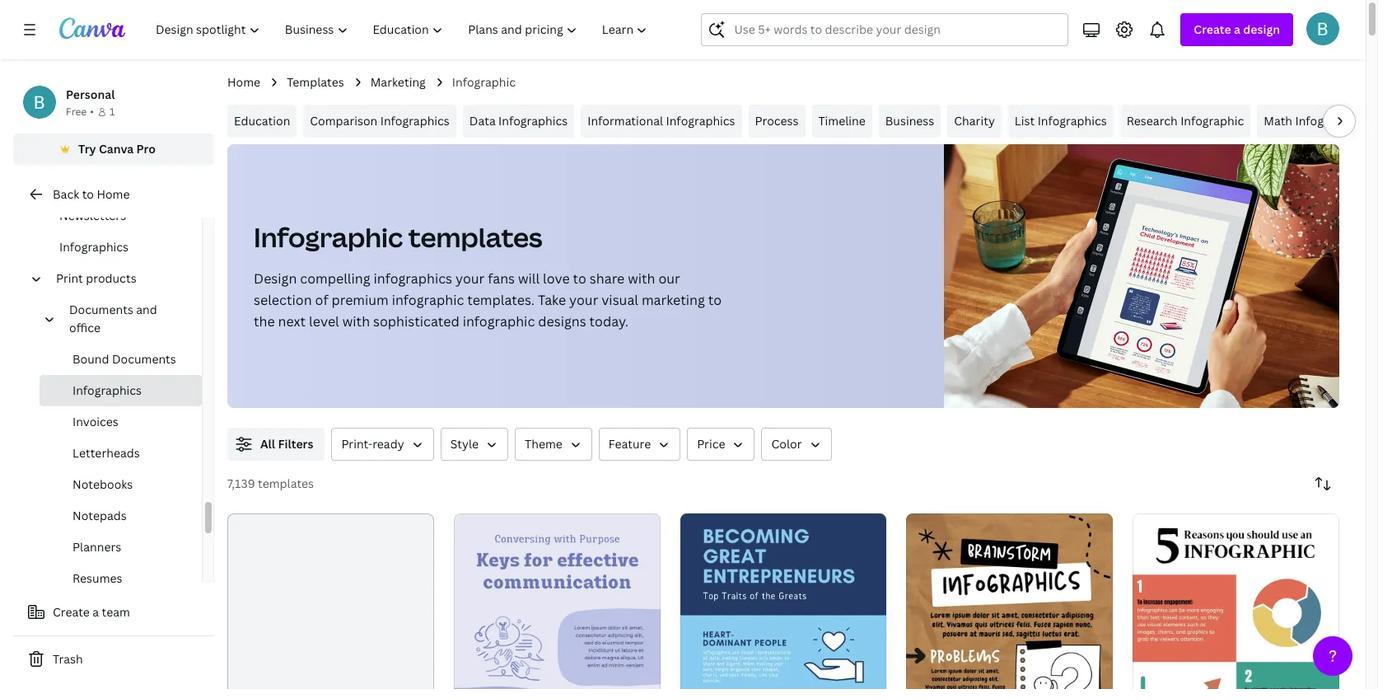 Task type: describe. For each thing, give the bounding box(es) containing it.
create for create a team
[[53, 604, 90, 620]]

bound documents
[[73, 351, 176, 367]]

the
[[254, 312, 275, 330]]

infographics down newsletters
[[59, 239, 129, 255]]

compelling
[[300, 270, 371, 288]]

resumes
[[73, 570, 122, 586]]

business
[[886, 113, 935, 129]]

research infographic
[[1127, 113, 1245, 129]]

infographics for comparison infographics
[[381, 113, 450, 129]]

print-ready button
[[332, 428, 434, 461]]

7,139 templates
[[227, 476, 314, 491]]

notebooks
[[73, 476, 133, 492]]

math infographic link
[[1258, 105, 1366, 138]]

try canva pro
[[78, 141, 156, 157]]

sophisticated
[[373, 312, 460, 330]]

list infographics link
[[1009, 105, 1114, 138]]

notepads
[[73, 508, 127, 523]]

process
[[755, 113, 799, 129]]

infographic inside research infographic link
[[1181, 113, 1245, 129]]

print products link
[[49, 263, 192, 294]]

all filters button
[[227, 428, 325, 461]]

free •
[[66, 105, 94, 119]]

create for create a design
[[1195, 21, 1232, 37]]

orange green blue colorful 5 reasons to use informational infographic image
[[1133, 513, 1340, 689]]

education link
[[227, 105, 297, 138]]

create a team
[[53, 604, 130, 620]]

documents inside documents and office
[[69, 302, 133, 317]]

list infographics
[[1015, 113, 1107, 129]]

brown and white doodle brainstorm infographic image
[[907, 513, 1114, 689]]

visual
[[602, 291, 639, 309]]

documents and office
[[69, 302, 157, 335]]

2 vertical spatial to
[[709, 291, 722, 309]]

all
[[260, 436, 275, 452]]

price
[[697, 436, 726, 452]]

list
[[1015, 113, 1035, 129]]

blue entrepreneur personalities business infographic image
[[680, 513, 887, 689]]

newsletters link
[[26, 200, 202, 232]]

level
[[309, 312, 339, 330]]

will
[[518, 270, 540, 288]]

today.
[[590, 312, 629, 330]]

fans
[[488, 270, 515, 288]]

informational
[[588, 113, 664, 129]]

data
[[470, 113, 496, 129]]

0 vertical spatial your
[[456, 270, 485, 288]]

color
[[772, 436, 802, 452]]

infographic up compelling
[[254, 219, 403, 255]]

take
[[538, 291, 566, 309]]

bound
[[73, 351, 109, 367]]

brad klo image
[[1307, 12, 1340, 45]]

infographics up the invoices
[[73, 382, 142, 398]]

invoices link
[[40, 406, 202, 438]]

bound documents link
[[40, 344, 202, 375]]

love
[[543, 270, 570, 288]]

trash
[[53, 651, 83, 667]]

design
[[1244, 21, 1281, 37]]

infographic inside math infographic link
[[1296, 113, 1360, 129]]

marketing
[[371, 74, 426, 90]]

blue simple effective communication infographic image
[[454, 513, 661, 689]]

print-
[[342, 436, 373, 452]]

personal
[[66, 87, 115, 102]]

1 vertical spatial to
[[573, 270, 587, 288]]

design
[[254, 270, 297, 288]]

comparison
[[310, 113, 378, 129]]

data infographics
[[470, 113, 568, 129]]

resumes link
[[40, 563, 202, 594]]

letterheads
[[73, 445, 140, 461]]

ready
[[373, 436, 404, 452]]

design compelling infographics your fans will love to share with our selection of premium infographic templates. take your visual marketing to the next level with sophisticated infographic designs today.
[[254, 270, 722, 330]]

premium
[[332, 291, 389, 309]]

0 vertical spatial infographic
[[392, 291, 464, 309]]

print products
[[56, 270, 137, 286]]

pro
[[136, 141, 156, 157]]

1 vertical spatial your
[[570, 291, 599, 309]]

templates for infographic templates
[[409, 219, 543, 255]]

research infographic link
[[1121, 105, 1251, 138]]

office
[[69, 320, 101, 335]]

share
[[590, 270, 625, 288]]

trash link
[[13, 643, 214, 676]]

of
[[315, 291, 328, 309]]

informational infographics
[[588, 113, 736, 129]]

back to home link
[[13, 178, 214, 211]]

•
[[90, 105, 94, 119]]

planners link
[[40, 532, 202, 563]]

planners
[[73, 539, 121, 555]]

print
[[56, 270, 83, 286]]

infographics for list infographics
[[1038, 113, 1107, 129]]

charity
[[955, 113, 995, 129]]

infographics link
[[26, 232, 202, 263]]

templates.
[[467, 291, 535, 309]]

1
[[110, 105, 115, 119]]



Task type: locate. For each thing, give the bounding box(es) containing it.
with down premium
[[343, 312, 370, 330]]

a left design
[[1235, 21, 1241, 37]]

timeline
[[819, 113, 866, 129]]

0 vertical spatial templates
[[409, 219, 543, 255]]

create left design
[[1195, 21, 1232, 37]]

templates up fans
[[409, 219, 543, 255]]

templates link
[[287, 73, 344, 91]]

to up newsletters
[[82, 186, 94, 202]]

1 vertical spatial create
[[53, 604, 90, 620]]

1 horizontal spatial to
[[573, 270, 587, 288]]

filters
[[278, 436, 314, 452]]

create down resumes
[[53, 604, 90, 620]]

home
[[227, 74, 261, 90], [97, 186, 130, 202]]

process link
[[749, 105, 806, 138]]

documents and office button
[[63, 294, 192, 344]]

your
[[456, 270, 485, 288], [570, 291, 599, 309]]

0 horizontal spatial create
[[53, 604, 90, 620]]

templates down all filters
[[258, 476, 314, 491]]

0 vertical spatial a
[[1235, 21, 1241, 37]]

infographic right math
[[1296, 113, 1360, 129]]

back
[[53, 186, 79, 202]]

home link
[[227, 73, 261, 91]]

a inside create a design dropdown button
[[1235, 21, 1241, 37]]

feature button
[[599, 428, 681, 461]]

with
[[628, 270, 656, 288], [343, 312, 370, 330]]

a for team
[[93, 604, 99, 620]]

infographic right research
[[1181, 113, 1245, 129]]

to
[[82, 186, 94, 202], [573, 270, 587, 288], [709, 291, 722, 309]]

infographic
[[392, 291, 464, 309], [463, 312, 535, 330]]

infographics right data
[[499, 113, 568, 129]]

letterheads link
[[40, 438, 202, 469]]

infographic templates
[[254, 219, 543, 255]]

infographics right list
[[1038, 113, 1107, 129]]

create inside the create a team button
[[53, 604, 90, 620]]

infographic up data
[[452, 74, 516, 90]]

marketing link
[[371, 73, 426, 91]]

0 horizontal spatial home
[[97, 186, 130, 202]]

0 vertical spatial home
[[227, 74, 261, 90]]

7,139
[[227, 476, 255, 491]]

notepads link
[[40, 500, 202, 532]]

0 horizontal spatial a
[[93, 604, 99, 620]]

0 horizontal spatial with
[[343, 312, 370, 330]]

charity link
[[948, 105, 1002, 138]]

1 horizontal spatial your
[[570, 291, 599, 309]]

style
[[451, 436, 479, 452]]

try canva pro button
[[13, 134, 214, 165]]

1 vertical spatial with
[[343, 312, 370, 330]]

a for design
[[1235, 21, 1241, 37]]

designs
[[538, 312, 587, 330]]

to right love
[[573, 270, 587, 288]]

create a team button
[[13, 596, 214, 629]]

math
[[1265, 113, 1293, 129]]

selection
[[254, 291, 312, 309]]

1 horizontal spatial templates
[[409, 219, 543, 255]]

home up newsletters
[[97, 186, 130, 202]]

documents down documents and office button
[[112, 351, 176, 367]]

education
[[234, 113, 290, 129]]

a left team
[[93, 604, 99, 620]]

print-ready
[[342, 436, 404, 452]]

0 vertical spatial with
[[628, 270, 656, 288]]

theme
[[525, 436, 563, 452]]

1 horizontal spatial with
[[628, 270, 656, 288]]

infographics
[[374, 270, 453, 288]]

templates
[[409, 219, 543, 255], [258, 476, 314, 491]]

create a design
[[1195, 21, 1281, 37]]

math infographic
[[1265, 113, 1360, 129]]

newsletters
[[59, 208, 126, 223]]

1 horizontal spatial home
[[227, 74, 261, 90]]

theme button
[[515, 428, 592, 461]]

invoices
[[73, 414, 119, 429]]

our
[[659, 270, 681, 288]]

1 horizontal spatial a
[[1235, 21, 1241, 37]]

infographic
[[452, 74, 516, 90], [1181, 113, 1245, 129], [1296, 113, 1360, 129], [254, 219, 403, 255]]

infographics for informational infographics
[[666, 113, 736, 129]]

infographic up sophisticated
[[392, 291, 464, 309]]

your up designs
[[570, 291, 599, 309]]

research
[[1127, 113, 1178, 129]]

1 vertical spatial a
[[93, 604, 99, 620]]

timeline link
[[812, 105, 873, 138]]

try
[[78, 141, 96, 157]]

infographics right the informational
[[666, 113, 736, 129]]

informational infographics link
[[581, 105, 742, 138]]

infographics for data infographics
[[499, 113, 568, 129]]

marketing
[[642, 291, 705, 309]]

with left our at the top
[[628, 270, 656, 288]]

Sort by button
[[1307, 467, 1340, 500]]

home up education
[[227, 74, 261, 90]]

documents
[[69, 302, 133, 317], [112, 351, 176, 367]]

your left fans
[[456, 270, 485, 288]]

0 vertical spatial create
[[1195, 21, 1232, 37]]

2 horizontal spatial to
[[709, 291, 722, 309]]

None search field
[[702, 13, 1069, 46]]

a inside the create a team button
[[93, 604, 99, 620]]

notebooks link
[[40, 469, 202, 500]]

infographics down marketing link
[[381, 113, 450, 129]]

free
[[66, 105, 87, 119]]

1 vertical spatial templates
[[258, 476, 314, 491]]

templates for 7,139 templates
[[258, 476, 314, 491]]

documents up office
[[69, 302, 133, 317]]

top level navigation element
[[145, 13, 662, 46]]

comparison infographics
[[310, 113, 450, 129]]

create inside create a design dropdown button
[[1195, 21, 1232, 37]]

color button
[[762, 428, 832, 461]]

templates
[[287, 74, 344, 90]]

canva
[[99, 141, 134, 157]]

1 vertical spatial documents
[[112, 351, 176, 367]]

and
[[136, 302, 157, 317]]

team
[[102, 604, 130, 620]]

0 horizontal spatial templates
[[258, 476, 314, 491]]

0 horizontal spatial your
[[456, 270, 485, 288]]

products
[[86, 270, 137, 286]]

a
[[1235, 21, 1241, 37], [93, 604, 99, 620]]

all filters
[[260, 436, 314, 452]]

Search search field
[[735, 14, 1059, 45]]

business link
[[879, 105, 941, 138]]

infographic down templates.
[[463, 312, 535, 330]]

data infographics link
[[463, 105, 575, 138]]

0 vertical spatial to
[[82, 186, 94, 202]]

0 vertical spatial documents
[[69, 302, 133, 317]]

comparison infographics link
[[304, 105, 456, 138]]

1 horizontal spatial create
[[1195, 21, 1232, 37]]

1 vertical spatial infographic
[[463, 312, 535, 330]]

0 horizontal spatial to
[[82, 186, 94, 202]]

to right the marketing
[[709, 291, 722, 309]]

feature
[[609, 436, 651, 452]]

back to home
[[53, 186, 130, 202]]

style button
[[441, 428, 509, 461]]

1 vertical spatial home
[[97, 186, 130, 202]]

price button
[[688, 428, 755, 461]]



Task type: vqa. For each thing, say whether or not it's contained in the screenshot.
the rightmost in
no



